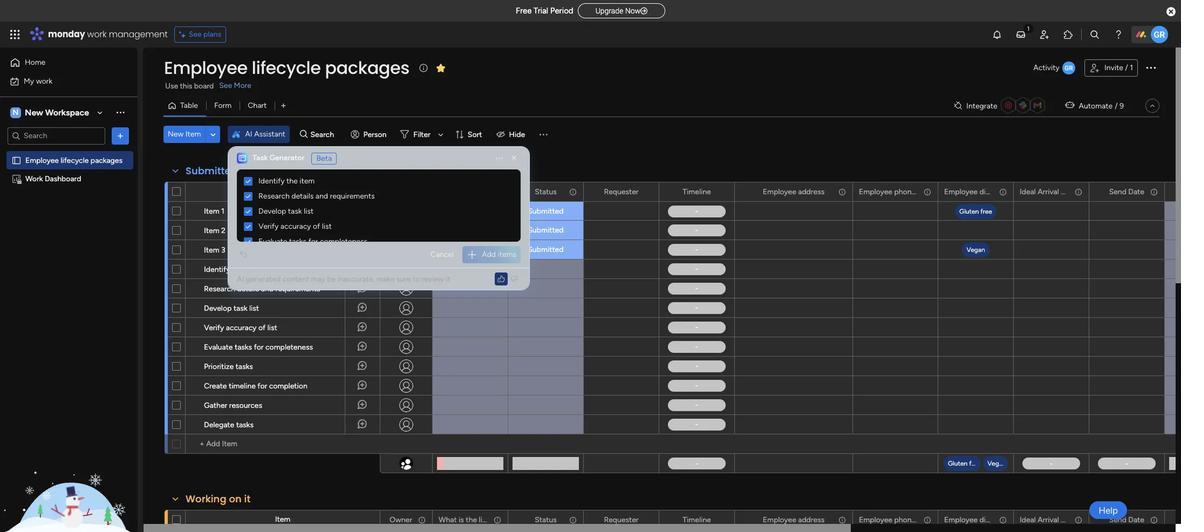 Task type: locate. For each thing, give the bounding box(es) containing it.
employee up work
[[25, 156, 59, 165]]

completion
[[269, 382, 308, 391]]

1 horizontal spatial task
[[288, 207, 302, 216]]

requirements down content at the left bottom of page
[[276, 284, 320, 294]]

1 horizontal spatial identify
[[259, 177, 285, 186]]

ai right ai logo
[[245, 130, 252, 139]]

0 horizontal spatial item
[[245, 265, 260, 274]]

1 horizontal spatial requirements
[[330, 192, 375, 201]]

1 horizontal spatial and
[[316, 192, 328, 201]]

column information image for restriction
[[999, 188, 1008, 196]]

1 horizontal spatial develop
[[259, 207, 286, 216]]

1 horizontal spatial options image
[[568, 183, 576, 201]]

workspace options image
[[115, 107, 126, 118]]

delegate tasks
[[204, 420, 254, 430]]

menu image right hide
[[538, 129, 549, 140]]

details down generated
[[237, 284, 259, 294]]

employee left phone
[[859, 187, 893, 196]]

identify the item down edit prompt and retry icon
[[204, 265, 260, 274]]

1 horizontal spatial column information image
[[838, 188, 847, 196]]

verify accuracy of list up content at the left bottom of page
[[259, 222, 332, 231]]

workspace
[[45, 107, 89, 117]]

0 vertical spatial the
[[287, 177, 298, 186]]

1 vertical spatial identify the item
[[204, 265, 260, 274]]

item
[[300, 177, 315, 186], [245, 265, 260, 274]]

invite / 1
[[1105, 63, 1134, 72]]

/ for 9
[[1115, 101, 1118, 110]]

item inside new item button
[[186, 130, 201, 139]]

2 horizontal spatial column information image
[[1150, 188, 1159, 196]]

item up generated
[[245, 265, 260, 274]]

the inside identify the item field
[[287, 177, 298, 186]]

0 horizontal spatial lifecycle
[[61, 156, 89, 165]]

status
[[535, 187, 557, 196]]

research details and requirements down generated
[[204, 284, 320, 294]]

/ left 9
[[1115, 101, 1118, 110]]

2 column information image from the left
[[838, 188, 847, 196]]

1 horizontal spatial item
[[300, 177, 315, 186]]

0 vertical spatial develop
[[259, 207, 286, 216]]

home
[[25, 58, 45, 67]]

0 horizontal spatial menu image
[[495, 154, 504, 162]]

0 horizontal spatial of
[[259, 323, 266, 333]]

add
[[482, 250, 496, 259]]

0 vertical spatial requirements
[[330, 192, 375, 201]]

0 vertical spatial for
[[254, 343, 264, 352]]

upgrade now link
[[578, 3, 666, 18]]

menu image
[[538, 129, 549, 140], [495, 154, 504, 162]]

verify up evaluate
[[204, 323, 224, 333]]

see plans button
[[174, 26, 226, 43]]

0 vertical spatial see
[[189, 30, 202, 39]]

employee lifecycle packages up dashboard
[[25, 156, 123, 165]]

1 horizontal spatial work
[[87, 28, 107, 40]]

lifecycle up dashboard
[[61, 156, 89, 165]]

date right "arrival"
[[1061, 187, 1077, 196]]

1 vertical spatial details
[[237, 284, 259, 294]]

tasks for evaluate
[[235, 343, 252, 352]]

options image for employee dietary restriction
[[999, 183, 1006, 201]]

employee for employee lifecycle packages field
[[164, 56, 248, 80]]

1 vertical spatial and
[[261, 284, 274, 294]]

column information image right send date field
[[1150, 188, 1159, 196]]

develop inside field
[[259, 207, 286, 216]]

options image right "arrival"
[[1074, 183, 1082, 201]]

ai generated content may be inaccurate, make sure to review it
[[237, 274, 451, 284]]

see left plans
[[189, 30, 202, 39]]

invite
[[1105, 63, 1124, 72]]

notifications image
[[992, 29, 1003, 40]]

0 horizontal spatial accuracy
[[226, 323, 257, 333]]

0 vertical spatial item
[[300, 177, 315, 186]]

employee for employee phone number field
[[859, 187, 893, 196]]

employee for employee address field
[[763, 187, 797, 196]]

lifecycle up add view icon
[[252, 56, 321, 80]]

help button
[[1090, 501, 1128, 519]]

1 vertical spatial packages
[[91, 156, 123, 165]]

the down the 'generator'
[[287, 177, 298, 186]]

Verify accuracy of list field
[[256, 220, 516, 234]]

1 vertical spatial new
[[168, 130, 184, 139]]

employee lifecycle packages
[[164, 56, 410, 80], [25, 156, 123, 165]]

accuracy up content at the left bottom of page
[[281, 222, 311, 231]]

new item button
[[164, 126, 205, 143]]

1 vertical spatial /
[[1115, 101, 1118, 110]]

1 vertical spatial accuracy
[[226, 323, 257, 333]]

new inside button
[[168, 130, 184, 139]]

employee up use this board see more
[[164, 56, 248, 80]]

details
[[292, 192, 314, 201], [237, 284, 259, 294]]

1 horizontal spatial the
[[287, 177, 298, 186]]

0 horizontal spatial new
[[25, 107, 43, 117]]

use this board see more
[[165, 81, 251, 91]]

chart button
[[240, 97, 275, 114]]

tasks for delegate
[[236, 420, 254, 430]]

requirements inside field
[[330, 192, 375, 201]]

item down the 'generator'
[[300, 177, 315, 186]]

list box
[[0, 149, 138, 334]]

item down task generator
[[275, 187, 291, 196]]

prioritize
[[204, 362, 234, 371]]

column information image for number
[[924, 188, 932, 196]]

employee inside field
[[763, 187, 797, 196]]

2 date from the left
[[1129, 187, 1145, 196]]

column information image right phone
[[924, 188, 932, 196]]

inbox image
[[1016, 29, 1027, 40]]

1 horizontal spatial details
[[292, 192, 314, 201]]

1 horizontal spatial /
[[1126, 63, 1129, 72]]

may
[[311, 274, 325, 284]]

identify the item
[[259, 177, 315, 186], [204, 265, 260, 274]]

item 1
[[204, 207, 224, 216]]

1 vertical spatial employee lifecycle packages
[[25, 156, 123, 165]]

and down beta
[[316, 192, 328, 201]]

1 vertical spatial for
[[258, 382, 267, 391]]

options image down workspace options icon
[[115, 130, 126, 141]]

0 vertical spatial ai
[[245, 130, 252, 139]]

/ inside "button"
[[1126, 63, 1129, 72]]

options image right status 'field'
[[568, 183, 576, 201]]

ai assistant button
[[228, 126, 290, 143]]

for
[[254, 343, 264, 352], [258, 382, 267, 391]]

0 horizontal spatial see
[[189, 30, 202, 39]]

1 vertical spatial work
[[36, 76, 52, 86]]

0 vertical spatial tasks
[[235, 343, 252, 352]]

for for timeline
[[258, 382, 267, 391]]

develop task list
[[259, 207, 314, 216], [204, 304, 259, 313]]

lottie animation element
[[0, 423, 138, 532]]

0 horizontal spatial ai
[[237, 274, 244, 284]]

activity button
[[1030, 59, 1081, 77]]

/ for 1
[[1126, 63, 1129, 72]]

column information image right status 'field'
[[569, 188, 578, 196]]

1 horizontal spatial of
[[313, 222, 320, 231]]

1 vertical spatial the
[[232, 265, 243, 274]]

workspace image
[[10, 107, 21, 118]]

research
[[259, 192, 290, 201], [204, 284, 235, 294]]

1 horizontal spatial verify
[[259, 222, 279, 231]]

sort
[[468, 130, 482, 139]]

identify down task generator
[[259, 177, 285, 186]]

1 horizontal spatial it
[[446, 274, 451, 284]]

2 column information image from the left
[[999, 188, 1008, 196]]

satisfied with the results image
[[497, 275, 506, 283]]

inaccurate,
[[338, 274, 375, 284]]

Status field
[[532, 186, 560, 198]]

working
[[186, 512, 227, 525]]

develop down task generator
[[259, 207, 286, 216]]

1 date from the left
[[1061, 187, 1077, 196]]

see left more
[[219, 81, 232, 90]]

Employee address field
[[760, 186, 828, 198]]

accuracy
[[281, 222, 311, 231], [226, 323, 257, 333]]

column information image right the address
[[838, 188, 847, 196]]

create
[[204, 382, 227, 391]]

integrate
[[967, 101, 998, 110]]

0 vertical spatial work
[[87, 28, 107, 40]]

send date
[[1110, 187, 1145, 196]]

ai left generated
[[237, 274, 244, 284]]

greg robinson image
[[1151, 26, 1169, 43]]

1 up the 2
[[221, 207, 224, 216]]

address
[[798, 187, 825, 196]]

research down task generator
[[259, 192, 290, 201]]

employee left the address
[[763, 187, 797, 196]]

tasks up the prioritize tasks
[[235, 343, 252, 352]]

0 horizontal spatial verify
[[204, 323, 224, 333]]

for left completeness
[[254, 343, 264, 352]]

work
[[87, 28, 107, 40], [36, 76, 52, 86]]

it right review
[[446, 274, 451, 284]]

remove from favorites image
[[436, 62, 446, 73]]

0 horizontal spatial /
[[1115, 101, 1118, 110]]

0 horizontal spatial it
[[244, 512, 251, 525]]

1 vertical spatial requirements
[[276, 284, 320, 294]]

develop task list down the 'generator'
[[259, 207, 314, 216]]

list box containing employee lifecycle packages
[[0, 149, 138, 334]]

column information image right "arrival"
[[1075, 188, 1083, 196]]

0 vertical spatial and
[[316, 192, 328, 201]]

0 vertical spatial lifecycle
[[252, 56, 321, 80]]

1 horizontal spatial ai
[[245, 130, 252, 139]]

the down edit prompt and retry icon
[[232, 265, 243, 274]]

item 3
[[204, 246, 225, 255]]

0 horizontal spatial date
[[1061, 187, 1077, 196]]

3 column information image from the left
[[1150, 188, 1159, 196]]

0 vertical spatial accuracy
[[281, 222, 311, 231]]

options image
[[115, 130, 126, 141], [568, 183, 576, 201], [1074, 183, 1082, 201]]

lottie animation image
[[0, 423, 138, 532]]

options image
[[1145, 61, 1158, 74], [838, 183, 845, 201], [923, 183, 931, 201], [1150, 183, 1157, 201], [999, 183, 1006, 201]]

ai
[[245, 130, 252, 139], [237, 274, 244, 284]]

gluten free
[[960, 208, 993, 215]]

2 horizontal spatial options image
[[1074, 183, 1082, 201]]

1 column information image from the left
[[569, 188, 578, 196]]

work right monday
[[87, 28, 107, 40]]

employee
[[164, 56, 248, 80], [25, 156, 59, 165], [763, 187, 797, 196], [859, 187, 893, 196], [945, 187, 978, 196]]

0 vertical spatial identify
[[259, 177, 285, 186]]

1 horizontal spatial packages
[[325, 56, 410, 80]]

None field
[[256, 235, 516, 249]]

person button
[[346, 126, 393, 143]]

/ right "invite"
[[1126, 63, 1129, 72]]

1 vertical spatial item
[[245, 265, 260, 274]]

develop task list up evaluate
[[204, 304, 259, 313]]

work inside button
[[36, 76, 52, 86]]

employee for employee dietary restriction field
[[945, 187, 978, 196]]

employee up gluten
[[945, 187, 978, 196]]

identify down item 3
[[204, 265, 230, 274]]

of up evaluate tasks for completeness
[[259, 323, 266, 333]]

item
[[186, 130, 201, 139], [275, 187, 291, 196], [204, 207, 219, 216], [204, 226, 219, 235], [204, 246, 219, 255]]

1 vertical spatial see
[[219, 81, 232, 90]]

phone
[[895, 187, 916, 196]]

1 horizontal spatial research
[[259, 192, 290, 201]]

column information image left ideal at the right
[[999, 188, 1008, 196]]

of up may
[[313, 222, 320, 231]]

0 horizontal spatial and
[[261, 284, 274, 294]]

show board description image
[[417, 63, 430, 73]]

column information image
[[569, 188, 578, 196], [838, 188, 847, 196], [1150, 188, 1159, 196]]

1 vertical spatial ai
[[237, 274, 244, 284]]

menu image down the hide popup button
[[495, 154, 504, 162]]

on
[[229, 512, 242, 525]]

add items button
[[463, 246, 521, 263]]

ai for ai assistant
[[245, 130, 252, 139]]

employee dietary restriction
[[945, 187, 1040, 196]]

0 horizontal spatial column information image
[[569, 188, 578, 196]]

new right n
[[25, 107, 43, 117]]

1 right "invite"
[[1130, 63, 1134, 72]]

evaluate tasks for completeness
[[204, 343, 313, 352]]

research inside field
[[259, 192, 290, 201]]

requester
[[604, 187, 639, 196]]

0 vertical spatial identify the item
[[259, 177, 315, 186]]

cancel
[[431, 250, 454, 259]]

Send Date field
[[1107, 186, 1148, 198]]

0 horizontal spatial work
[[36, 76, 52, 86]]

research details and requirements down beta
[[259, 192, 375, 201]]

family illness
[[448, 245, 493, 254]]

identify the item down the 'generator'
[[259, 177, 315, 186]]

0 horizontal spatial packages
[[91, 156, 123, 165]]

see plans
[[189, 30, 221, 39]]

0 vertical spatial of
[[313, 222, 320, 231]]

develop
[[259, 207, 286, 216], [204, 304, 232, 313]]

v2 search image
[[300, 128, 308, 140]]

for right timeline
[[258, 382, 267, 391]]

date right send
[[1129, 187, 1145, 196]]

generated
[[246, 274, 281, 284]]

item left 3
[[204, 246, 219, 255]]

task generator image
[[237, 153, 248, 164]]

it right on on the left of the page
[[244, 512, 251, 525]]

hide button
[[492, 126, 532, 143]]

develop up evaluate
[[204, 304, 232, 313]]

0 vertical spatial verify accuracy of list
[[259, 222, 332, 231]]

0 vertical spatial task
[[288, 207, 302, 216]]

new inside workspace selection element
[[25, 107, 43, 117]]

accuracy up evaluate tasks for completeness
[[226, 323, 257, 333]]

1 horizontal spatial 1
[[1130, 63, 1134, 72]]

1 column information image from the left
[[924, 188, 932, 196]]

list
[[304, 207, 314, 216], [322, 222, 332, 231], [249, 304, 259, 313], [268, 323, 277, 333]]

1 horizontal spatial menu image
[[538, 129, 549, 140]]

timeline
[[683, 187, 711, 196]]

details down the 'generator'
[[292, 192, 314, 201]]

accuracy inside verify accuracy of list field
[[281, 222, 311, 231]]

1 vertical spatial task
[[234, 304, 247, 313]]

0 vertical spatial /
[[1126, 63, 1129, 72]]

item left the 2
[[204, 226, 219, 235]]

list inside field
[[304, 207, 314, 216]]

board
[[194, 82, 214, 91]]

table button
[[164, 97, 206, 114]]

the
[[287, 177, 298, 186], [232, 265, 243, 274]]

identify
[[259, 177, 285, 186], [204, 265, 230, 274]]

1 vertical spatial identify
[[204, 265, 230, 274]]

column information image
[[924, 188, 932, 196], [999, 188, 1008, 196], [1075, 188, 1083, 196]]

employee lifecycle packages up add view icon
[[164, 56, 410, 80]]

verify right the 2
[[259, 222, 279, 231]]

0 vertical spatial research
[[259, 192, 290, 201]]

0 vertical spatial research details and requirements
[[259, 192, 375, 201]]

Research details and requirements field
[[256, 189, 516, 203]]

1 horizontal spatial date
[[1129, 187, 1145, 196]]

1 vertical spatial research
[[204, 284, 235, 294]]

option
[[0, 151, 138, 153]]

new workspace
[[25, 107, 89, 117]]

free
[[516, 6, 532, 16]]

0 vertical spatial develop task list
[[259, 207, 314, 216]]

research down 3
[[204, 284, 235, 294]]

and inside field
[[316, 192, 328, 201]]

1 vertical spatial it
[[244, 512, 251, 525]]

apps image
[[1063, 29, 1074, 40]]

and down generated
[[261, 284, 274, 294]]

ai inside ai assistant 'button'
[[245, 130, 252, 139]]

work right the my
[[36, 76, 52, 86]]

dashboard
[[45, 174, 81, 183]]

verify accuracy of list up evaluate tasks for completeness
[[204, 323, 277, 333]]

item up item 2
[[204, 207, 219, 216]]

ai for ai generated content may be inaccurate, make sure to review it
[[237, 274, 244, 284]]

1 vertical spatial 1
[[221, 207, 224, 216]]

n
[[13, 108, 19, 117]]

requirements down identify the item field
[[330, 192, 375, 201]]

angle down image
[[211, 130, 216, 138]]

tasks down resources
[[236, 420, 254, 430]]

table
[[180, 101, 198, 110]]

1 horizontal spatial new
[[168, 130, 184, 139]]

item left angle down icon on the left of page
[[186, 130, 201, 139]]

2 vertical spatial tasks
[[236, 420, 254, 430]]

tasks up timeline
[[236, 362, 253, 371]]

0 vertical spatial 1
[[1130, 63, 1134, 72]]

0 horizontal spatial requirements
[[276, 284, 320, 294]]

Develop task list field
[[256, 205, 516, 219]]

1 horizontal spatial column information image
[[999, 188, 1008, 196]]

verify
[[259, 222, 279, 231], [204, 323, 224, 333]]

1 vertical spatial verify
[[204, 323, 224, 333]]

options image for employee address
[[838, 183, 845, 201]]

filter button
[[396, 126, 447, 143]]

3 column information image from the left
[[1075, 188, 1083, 196]]

new down table button
[[168, 130, 184, 139]]

submitted
[[186, 164, 237, 178], [528, 207, 564, 216], [528, 226, 564, 235], [528, 245, 564, 254]]



Task type: vqa. For each thing, say whether or not it's contained in the screenshot.
Submitted field
yes



Task type: describe. For each thing, give the bounding box(es) containing it.
for for tasks
[[254, 343, 264, 352]]

gluten
[[960, 208, 979, 215]]

edit prompt and retry image
[[239, 250, 248, 258]]

ai assistant
[[245, 130, 285, 139]]

list inside field
[[322, 222, 332, 231]]

person
[[364, 130, 387, 139]]

plans
[[204, 30, 221, 39]]

autopilot image
[[1066, 98, 1075, 112]]

identify the item inside field
[[259, 177, 315, 186]]

sort button
[[451, 126, 489, 143]]

1 vertical spatial menu image
[[495, 154, 504, 162]]

tasks for prioritize
[[236, 362, 253, 371]]

my work
[[24, 76, 52, 86]]

help
[[1099, 505, 1118, 516]]

sure
[[397, 274, 411, 284]]

form
[[214, 101, 232, 110]]

work
[[25, 174, 43, 183]]

family
[[448, 245, 470, 254]]

use
[[165, 82, 178, 91]]

now
[[625, 6, 641, 15]]

new for new workspace
[[25, 107, 43, 117]]

number
[[918, 187, 944, 196]]

options image for send date
[[1150, 183, 1157, 201]]

0 horizontal spatial the
[[232, 265, 243, 274]]

see more link
[[218, 80, 253, 91]]

verify accuracy of list inside field
[[259, 222, 332, 231]]

0 vertical spatial it
[[446, 274, 451, 284]]

evaluate
[[204, 343, 233, 352]]

item for item 1
[[204, 207, 219, 216]]

beta
[[317, 154, 332, 163]]

dapulse rightstroke image
[[641, 7, 648, 15]]

prioritize tasks
[[204, 362, 253, 371]]

options image for employee phone number
[[923, 183, 931, 201]]

add view image
[[281, 102, 286, 110]]

help image
[[1114, 29, 1124, 40]]

dapulse close image
[[1167, 6, 1176, 17]]

Working on it field
[[183, 512, 253, 526]]

new for new item
[[168, 130, 184, 139]]

unsatisfied with the results image
[[510, 275, 519, 283]]

date inside send date field
[[1129, 187, 1145, 196]]

gather
[[204, 401, 227, 410]]

add items
[[482, 250, 517, 259]]

ideal
[[1020, 187, 1036, 196]]

0 horizontal spatial develop
[[204, 304, 232, 313]]

upgrade
[[596, 6, 624, 15]]

item for item 3
[[204, 246, 219, 255]]

Search in workspace field
[[23, 130, 90, 142]]

more
[[234, 81, 251, 90]]

management
[[109, 28, 168, 40]]

dapulse integrations image
[[954, 102, 962, 110]]

column information image for date
[[1075, 188, 1083, 196]]

filter
[[414, 130, 431, 139]]

1 vertical spatial of
[[259, 323, 266, 333]]

upgrade now
[[596, 6, 641, 15]]

monday
[[48, 28, 85, 40]]

be
[[327, 274, 336, 284]]

to
[[413, 274, 420, 284]]

of inside field
[[313, 222, 320, 231]]

period
[[550, 6, 574, 16]]

work for my
[[36, 76, 52, 86]]

column information image for status
[[569, 188, 578, 196]]

0 horizontal spatial identify
[[204, 265, 230, 274]]

task
[[253, 153, 268, 162]]

private dashboard image
[[11, 174, 22, 184]]

9
[[1120, 101, 1124, 110]]

timeline
[[229, 382, 256, 391]]

arrow down image
[[434, 128, 447, 141]]

public board image
[[11, 155, 22, 165]]

1 vertical spatial research details and requirements
[[204, 284, 320, 294]]

0 horizontal spatial details
[[237, 284, 259, 294]]

1 inside "button"
[[1130, 63, 1134, 72]]

1 vertical spatial develop task list
[[204, 304, 259, 313]]

gather resources
[[204, 401, 262, 410]]

select product image
[[10, 29, 21, 40]]

it inside field
[[244, 512, 251, 525]]

1 horizontal spatial lifecycle
[[252, 56, 321, 80]]

Ideal Arrival Date field
[[1017, 186, 1077, 198]]

new item
[[168, 130, 201, 139]]

Requester field
[[602, 186, 642, 198]]

Timeline field
[[680, 186, 714, 198]]

0 vertical spatial menu image
[[538, 129, 549, 140]]

Employee lifecycle packages field
[[161, 56, 412, 80]]

my
[[24, 76, 34, 86]]

item 2
[[204, 226, 226, 235]]

0 horizontal spatial 1
[[221, 207, 224, 216]]

options image for ideal arrival date
[[1074, 183, 1082, 201]]

2
[[221, 226, 226, 235]]

free trial period
[[516, 6, 574, 16]]

research details and requirements inside field
[[259, 192, 375, 201]]

0 horizontal spatial research
[[204, 284, 235, 294]]

develop task list inside field
[[259, 207, 314, 216]]

date inside ideal arrival date field
[[1061, 187, 1077, 196]]

items
[[498, 250, 517, 259]]

0 horizontal spatial employee lifecycle packages
[[25, 156, 123, 165]]

0 horizontal spatial task
[[234, 304, 247, 313]]

3
[[221, 246, 225, 255]]

ideal arrival date
[[1020, 187, 1077, 196]]

monday work management
[[48, 28, 168, 40]]

verify inside field
[[259, 222, 279, 231]]

search everything image
[[1090, 29, 1101, 40]]

options image for status
[[568, 183, 576, 201]]

work for monday
[[87, 28, 107, 40]]

item inside field
[[300, 177, 315, 186]]

invite / 1 button
[[1085, 59, 1138, 77]]

vegan
[[967, 246, 985, 254]]

see inside use this board see more
[[219, 81, 232, 90]]

ai logo image
[[232, 130, 241, 139]]

generator
[[270, 153, 305, 162]]

1 image
[[1024, 22, 1034, 34]]

home button
[[6, 54, 116, 71]]

restriction
[[1005, 187, 1040, 196]]

Search field
[[308, 127, 340, 142]]

Employee phone number field
[[857, 186, 944, 198]]

form button
[[206, 97, 240, 114]]

Submitted field
[[183, 164, 240, 178]]

see inside button
[[189, 30, 202, 39]]

1 vertical spatial verify accuracy of list
[[204, 323, 277, 333]]

item for item 2
[[204, 226, 219, 235]]

Employee dietary restriction field
[[942, 186, 1040, 198]]

delegate
[[204, 420, 234, 430]]

column information image for employee address
[[838, 188, 847, 196]]

illness
[[472, 245, 493, 254]]

collapse board header image
[[1149, 101, 1157, 110]]

content
[[283, 274, 309, 284]]

invite members image
[[1040, 29, 1050, 40]]

this
[[180, 82, 192, 91]]

create timeline for completion
[[204, 382, 308, 391]]

column information image for send date
[[1150, 188, 1159, 196]]

assistant
[[254, 130, 285, 139]]

Identify the item field
[[256, 174, 516, 188]]

details inside field
[[292, 192, 314, 201]]

activity
[[1034, 63, 1060, 72]]

cancel button
[[426, 246, 458, 263]]

automate / 9
[[1079, 101, 1124, 110]]

1 horizontal spatial employee lifecycle packages
[[164, 56, 410, 80]]

dietary
[[980, 187, 1003, 196]]

submitted inside field
[[186, 164, 237, 178]]

0 horizontal spatial options image
[[115, 130, 126, 141]]

review
[[422, 274, 444, 284]]

my work button
[[6, 73, 116, 90]]

identify inside field
[[259, 177, 285, 186]]

workspace selection element
[[10, 106, 91, 119]]

0 vertical spatial packages
[[325, 56, 410, 80]]

task inside field
[[288, 207, 302, 216]]

employee phone number
[[859, 187, 944, 196]]



